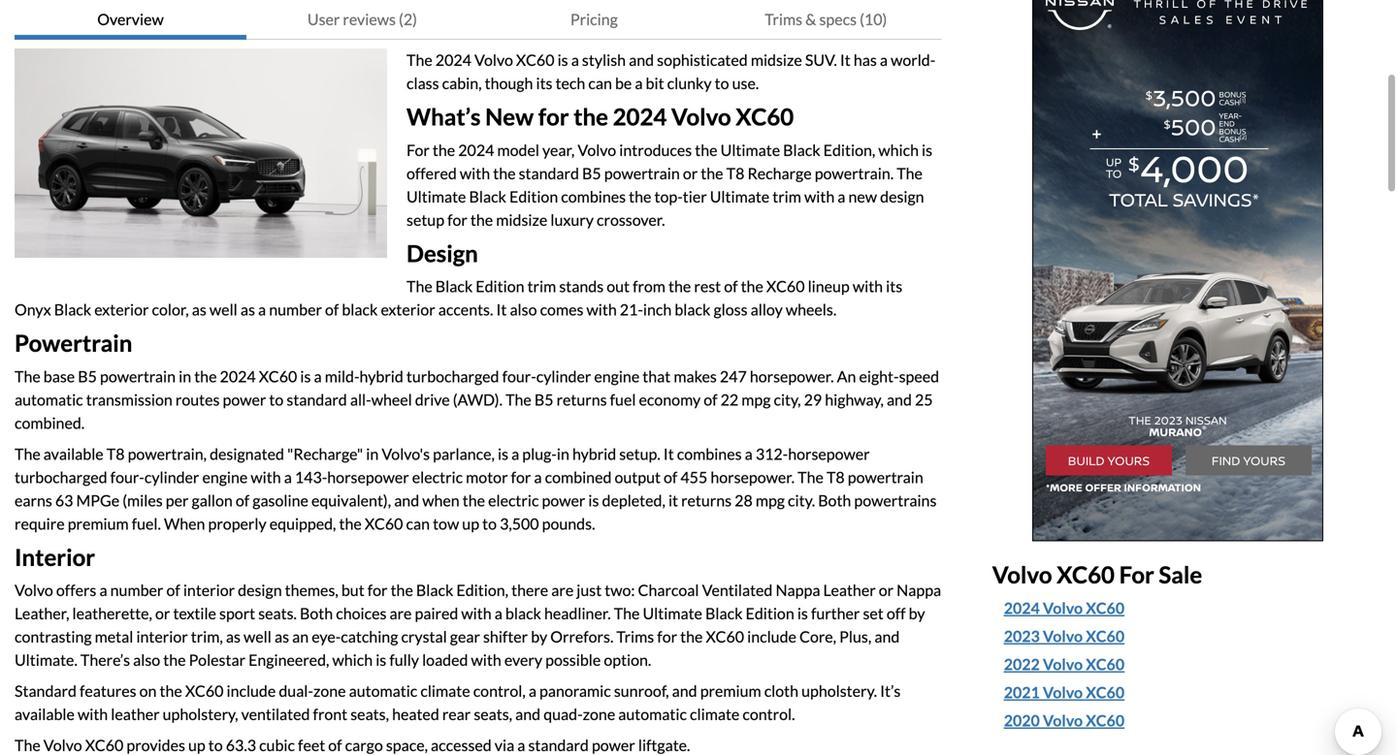 Task type: describe. For each thing, give the bounding box(es) containing it.
volvo inside volvo offers a number of interior design themes, but for the black edition, there are just two: charcoal ventilated nappa leather or nappa leather, leatherette, or textile sport seats. both choices are paired with a black headliner. the ultimate black edition is further set off by contrasting metal interior trim, as well as an eye-catching crystal gear shifter by orrefors. trims for the xc60 include core, plus, and ultimate. there's also the polestar engineered, which is fully loaded with every possible option.
[[15, 581, 53, 600]]

cargo
[[345, 737, 383, 756]]

feet
[[298, 737, 325, 756]]

1 vertical spatial for
[[1119, 561, 1154, 589]]

can inside the available t8 powertrain, designated "recharge" in volvo's parlance, is a plug-in hybrid setup. it combines a 312-horsepower turbocharged four-cylinder engine with a 143-horsepower electric motor for a combined output of 455 horsepower. the t8 powertrain earns 63 mpge (miles per gallon of gasoline equivalent), and when the electric power is depleted, it returns 28 mpg city. both powertrains require premium fuel. when properly equipped, the xc60 can tow up to 3,500 pounds.
[[406, 515, 430, 534]]

available inside the available t8 powertrain, designated "recharge" in volvo's parlance, is a plug-in hybrid setup. it combines a 312-horsepower turbocharged four-cylinder engine with a 143-horsepower electric motor for a combined output of 455 horsepower. the t8 powertrain earns 63 mpge (miles per gallon of gasoline equivalent), and when the electric power is depleted, it returns 28 mpg city. both powertrains require premium fuel. when properly equipped, the xc60 can tow up to 3,500 pounds.
[[43, 445, 104, 464]]

black up the accents.
[[435, 277, 473, 296]]

volvo right "2020" on the right
[[1043, 712, 1083, 730]]

1 horizontal spatial in
[[366, 445, 379, 464]]

a up leatherette,
[[99, 581, 107, 600]]

when
[[164, 515, 205, 534]]

for up year,
[[538, 103, 569, 131]]

volvo up 2023
[[992, 561, 1052, 589]]

2 seats, from the left
[[474, 706, 512, 724]]

a right be
[[635, 74, 643, 93]]

for inside the available t8 powertrain, designated "recharge" in volvo's parlance, is a plug-in hybrid setup. it combines a 312-horsepower turbocharged four-cylinder engine with a 143-horsepower electric motor for a combined output of 455 horsepower. the t8 powertrain earns 63 mpge (miles per gallon of gasoline equivalent), and when the electric power is depleted, it returns 28 mpg city. both powertrains require premium fuel. when properly equipped, the xc60 can tow up to 3,500 pounds.
[[511, 468, 531, 487]]

pounds.
[[542, 515, 595, 534]]

user reviews (2)
[[307, 10, 417, 29]]

sport
[[219, 605, 255, 624]]

to left 63.3 at left
[[208, 737, 223, 756]]

of inside the base b5 powertrain in the 2024 xc60 is a mild-hybrid turbocharged four-cylinder engine that makes 247 horsepower. an eight-speed automatic transmission routes power to standard all-wheel drive (awd). the b5 returns fuel economy of 22 mpg city, 29 highway, and 25 combined.
[[704, 390, 718, 409]]

the left base
[[15, 367, 40, 386]]

top-
[[654, 187, 683, 206]]

combines inside the available t8 powertrain, designated "recharge" in volvo's parlance, is a plug-in hybrid setup. it combines a 312-horsepower turbocharged four-cylinder engine with a 143-horsepower electric motor for a combined output of 455 horsepower. the t8 powertrain earns 63 mpge (miles per gallon of gasoline equivalent), and when the electric power is depleted, it returns 28 mpg city. both powertrains require premium fuel. when properly equipped, the xc60 can tow up to 3,500 pounds.
[[677, 445, 742, 464]]

1 vertical spatial automatic
[[349, 682, 417, 701]]

option.
[[604, 651, 651, 670]]

for right but
[[367, 581, 388, 600]]

is down the combined
[[588, 491, 599, 510]]

depleted,
[[602, 491, 665, 510]]

a inside the black edition trim stands out from the rest of the xc60 lineup with its onyx black exterior color, as well as a number of black exterior accents. it also comes with 21-inch black gloss alloy wheels.
[[258, 300, 266, 319]]

the down 'combined.'
[[15, 445, 40, 464]]

0 vertical spatial electric
[[412, 468, 463, 487]]

pricing
[[570, 10, 618, 29]]

1 horizontal spatial electric
[[488, 491, 539, 510]]

a down plug- on the left of the page
[[534, 468, 542, 487]]

contrasting
[[15, 628, 92, 647]]

xc60 inside the 2024 volvo xc60 is a stylish and sophisticated midsize suv. it has a world- class cabin, though its tech can be a bit clunky to use.
[[516, 50, 555, 69]]

2022 volvo xc60 link down sale
[[1004, 653, 1363, 677]]

cubic
[[259, 737, 295, 756]]

overview tab
[[15, 0, 246, 40]]

inch
[[643, 300, 672, 319]]

powertrain,
[[128, 445, 207, 464]]

2 vertical spatial standard
[[528, 737, 589, 756]]

use.
[[732, 74, 759, 93]]

2 horizontal spatial power
[[592, 737, 635, 756]]

a right 'has'
[[880, 50, 888, 69]]

introduces
[[619, 141, 692, 159]]

with right lineup
[[853, 277, 883, 296]]

leather
[[823, 581, 876, 600]]

four- inside the available t8 powertrain, designated "recharge" in volvo's parlance, is a plug-in hybrid setup. it combines a 312-horsepower turbocharged four-cylinder engine with a 143-horsepower electric motor for a combined output of 455 horsepower. the t8 powertrain earns 63 mpge (miles per gallon of gasoline equivalent), and when the electric power is depleted, it returns 28 mpg city. both powertrains require premium fuel. when properly equipped, the xc60 can tow up to 3,500 pounds.
[[110, 468, 144, 487]]

to inside the available t8 powertrain, designated "recharge" in volvo's parlance, is a plug-in hybrid setup. it combines a 312-horsepower turbocharged four-cylinder engine with a 143-horsepower electric motor for a combined output of 455 horsepower. the t8 powertrain earns 63 mpge (miles per gallon of gasoline equivalent), and when the electric power is depleted, it returns 28 mpg city. both powertrains require premium fuel. when properly equipped, the xc60 can tow up to 3,500 pounds.
[[482, 515, 497, 534]]

black up powertrain
[[54, 300, 91, 319]]

black up recharge
[[783, 141, 820, 159]]

combines inside for the 2024 model year, volvo introduces the ultimate black edition, which is offered with the standard b5 powertrain or the t8 recharge powertrain. the ultimate black edition combines the top-tier ultimate trim with a new design setup for the midsize luxury crossover.
[[561, 187, 626, 206]]

upholstery,
[[163, 706, 238, 724]]

of up properly
[[236, 491, 250, 510]]

1 vertical spatial up
[[188, 737, 205, 756]]

black down model
[[469, 187, 506, 206]]

a inside for the 2024 model year, volvo introduces the ultimate black edition, which is offered with the standard b5 powertrain or the t8 recharge powertrain. the ultimate black edition combines the top-tier ultimate trim with a new design setup for the midsize luxury crossover.
[[838, 187, 846, 206]]

ventilated
[[702, 581, 773, 600]]

number inside the black edition trim stands out from the rest of the xc60 lineup with its onyx black exterior color, as well as a number of black exterior accents. it also comes with 21-inch black gloss alloy wheels.
[[269, 300, 322, 319]]

turbocharged inside the available t8 powertrain, designated "recharge" in volvo's parlance, is a plug-in hybrid setup. it combines a 312-horsepower turbocharged four-cylinder engine with a 143-horsepower electric motor for a combined output of 455 horsepower. the t8 powertrain earns 63 mpge (miles per gallon of gasoline equivalent), and when the electric power is depleted, it returns 28 mpg city. both powertrains require premium fuel. when properly equipped, the xc60 can tow up to 3,500 pounds.
[[15, 468, 107, 487]]

trims & specs (10) tab
[[710, 0, 942, 40]]

tier
[[683, 187, 707, 206]]

accents.
[[438, 300, 493, 319]]

it's
[[880, 682, 901, 701]]

dual-
[[279, 682, 313, 701]]

with down out
[[587, 300, 617, 319]]

off
[[887, 605, 906, 624]]

the available t8 powertrain, designated "recharge" in volvo's parlance, is a plug-in hybrid setup. it combines a 312-horsepower turbocharged four-cylinder engine with a 143-horsepower electric motor for a combined output of 455 horsepower. the t8 powertrain earns 63 mpge (miles per gallon of gasoline equivalent), and when the electric power is depleted, it returns 28 mpg city. both powertrains require premium fuel. when properly equipped, the xc60 can tow up to 3,500 pounds.
[[15, 445, 937, 534]]

economy
[[639, 390, 701, 409]]

2024 inside for the 2024 model year, volvo introduces the ultimate black edition, which is offered with the standard b5 powertrain or the t8 recharge powertrain. the ultimate black edition combines the top-tier ultimate trim with a new design setup for the midsize luxury crossover.
[[458, 141, 494, 159]]

a inside standard features on the xc60 include dual-zone automatic climate control, a panoramic sunroof, and premium cloth upholstery. it's available with leather upholstery, ventilated front seats, heated rear seats, and quad-zone automatic climate control.
[[529, 682, 537, 701]]

0 vertical spatial interior
[[183, 581, 235, 600]]

designated
[[210, 445, 284, 464]]

city,
[[774, 390, 801, 409]]

and right sunroof, at left
[[672, 682, 697, 701]]

is up core,
[[797, 605, 808, 624]]

design
[[407, 239, 478, 267]]

user reviews (2) tab
[[246, 0, 478, 40]]

with inside the available t8 powertrain, designated "recharge" in volvo's parlance, is a plug-in hybrid setup. it combines a 312-horsepower turbocharged four-cylinder engine with a 143-horsepower electric motor for a combined output of 455 horsepower. the t8 powertrain earns 63 mpge (miles per gallon of gasoline equivalent), and when the electric power is depleted, it returns 28 mpg city. both powertrains require premium fuel. when properly equipped, the xc60 can tow up to 3,500 pounds.
[[251, 468, 281, 487]]

2022 volvo xc60 link up 2021
[[1004, 653, 1125, 677]]

0 horizontal spatial climate
[[420, 682, 470, 701]]

of up "mild-"
[[325, 300, 339, 319]]

though
[[485, 74, 533, 93]]

available inside standard features on the xc60 include dual-zone automatic climate control, a panoramic sunroof, and premium cloth upholstery. it's available with leather upholstery, ventilated front seats, heated rear seats, and quad-zone automatic climate control.
[[15, 706, 75, 724]]

leatherette,
[[72, 605, 152, 624]]

is inside the 2024 volvo xc60 is a stylish and sophisticated midsize suv. it has a world- class cabin, though its tech can be a bit clunky to use.
[[557, 50, 568, 69]]

pricing tab
[[478, 0, 710, 40]]

the inside standard features on the xc60 include dual-zone automatic climate control, a panoramic sunroof, and premium cloth upholstery. it's available with leather upholstery, ventilated front seats, heated rear seats, and quad-zone automatic climate control.
[[160, 682, 182, 701]]

both inside the available t8 powertrain, designated "recharge" in volvo's parlance, is a plug-in hybrid setup. it combines a 312-horsepower turbocharged four-cylinder engine with a 143-horsepower electric motor for a combined output of 455 horsepower. the t8 powertrain earns 63 mpge (miles per gallon of gasoline equivalent), and when the electric power is depleted, it returns 28 mpg city. both powertrains require premium fuel. when properly equipped, the xc60 can tow up to 3,500 pounds.
[[818, 491, 851, 510]]

25
[[915, 390, 933, 409]]

volvo right 2022
[[1043, 655, 1083, 674]]

metal
[[95, 628, 133, 647]]

which inside for the 2024 model year, volvo introduces the ultimate black edition, which is offered with the standard b5 powertrain or the t8 recharge powertrain. the ultimate black edition combines the top-tier ultimate trim with a new design setup for the midsize luxury crossover.
[[878, 141, 919, 159]]

of up gloss
[[724, 277, 738, 296]]

power inside the available t8 powertrain, designated "recharge" in volvo's parlance, is a plug-in hybrid setup. it combines a 312-horsepower turbocharged four-cylinder engine with a 143-horsepower electric motor for a combined output of 455 horsepower. the t8 powertrain earns 63 mpge (miles per gallon of gasoline equivalent), and when the electric power is depleted, it returns 28 mpg city. both powertrains require premium fuel. when properly equipped, the xc60 can tow up to 3,500 pounds.
[[542, 491, 585, 510]]

1 vertical spatial interior
[[136, 628, 188, 647]]

b5 inside for the 2024 model year, volvo introduces the ultimate black edition, which is offered with the standard b5 powertrain or the t8 recharge powertrain. the ultimate black edition combines the top-tier ultimate trim with a new design setup for the midsize luxury crossover.
[[582, 164, 601, 183]]

2 exterior from the left
[[381, 300, 435, 319]]

2024 inside the base b5 powertrain in the 2024 xc60 is a mild-hybrid turbocharged four-cylinder engine that makes 247 horsepower. an eight-speed automatic transmission routes power to standard all-wheel drive (awd). the b5 returns fuel economy of 22 mpg city, 29 highway, and 25 combined.
[[220, 367, 256, 386]]

crossover.
[[597, 210, 665, 229]]

for inside for the 2024 model year, volvo introduces the ultimate black edition, which is offered with the standard b5 powertrain or the t8 recharge powertrain. the ultimate black edition combines the top-tier ultimate trim with a new design setup for the midsize luxury crossover.
[[447, 210, 468, 229]]

volvo down volvo xc60 for sale
[[1043, 599, 1083, 618]]

hybrid inside the base b5 powertrain in the 2024 xc60 is a mild-hybrid turbocharged four-cylinder engine that makes 247 horsepower. an eight-speed automatic transmission routes power to standard all-wheel drive (awd). the b5 returns fuel economy of 22 mpg city, 29 highway, and 25 combined.
[[360, 367, 403, 386]]

2023 volvo xc60 link down sale
[[1004, 625, 1363, 649]]

features
[[80, 682, 136, 701]]

the inside volvo offers a number of interior design themes, but for the black edition, there are just two: charcoal ventilated nappa leather or nappa leather, leatherette, or textile sport seats. both choices are paired with a black headliner. the ultimate black edition is further set off by contrasting metal interior trim, as well as an eye-catching crystal gear shifter by orrefors. trims for the xc60 include core, plus, and ultimate. there's also the polestar engineered, which is fully loaded with every possible option.
[[614, 605, 640, 624]]

black down ventilated
[[705, 605, 743, 624]]

also inside the black edition trim stands out from the rest of the xc60 lineup with its onyx black exterior color, as well as a number of black exterior accents. it also comes with 21-inch black gloss alloy wheels.
[[510, 300, 537, 319]]

user
[[307, 10, 340, 29]]

ventilated
[[241, 706, 310, 724]]

eight-
[[859, 367, 899, 386]]

all-
[[350, 390, 371, 409]]

a left "312-" at the bottom right of page
[[745, 445, 753, 464]]

comes
[[540, 300, 584, 319]]

xc60 inside standard features on the xc60 include dual-zone automatic climate control, a panoramic sunroof, and premium cloth upholstery. it's available with leather upholstery, ventilated front seats, heated rear seats, and quad-zone automatic climate control.
[[185, 682, 224, 701]]

a left plug- on the left of the page
[[511, 445, 519, 464]]

panoramic
[[540, 682, 611, 701]]

ultimate right tier
[[710, 187, 770, 206]]

a right via
[[517, 737, 525, 756]]

fuel.
[[132, 515, 161, 534]]

22
[[721, 390, 739, 409]]

xc60 inside the available t8 powertrain, designated "recharge" in volvo's parlance, is a plug-in hybrid setup. it combines a 312-horsepower turbocharged four-cylinder engine with a 143-horsepower electric motor for a combined output of 455 horsepower. the t8 powertrain earns 63 mpge (miles per gallon of gasoline equivalent), and when the electric power is depleted, it returns 28 mpg city. both powertrains require premium fuel. when properly equipped, the xc60 can tow up to 3,500 pounds.
[[365, 515, 403, 534]]

1 vertical spatial zone
[[583, 706, 615, 724]]

and left quad-
[[515, 706, 541, 724]]

it inside the black edition trim stands out from the rest of the xc60 lineup with its onyx black exterior color, as well as a number of black exterior accents. it also comes with 21-inch black gloss alloy wheels.
[[496, 300, 507, 319]]

edition, inside for the 2024 model year, volvo introduces the ultimate black edition, which is offered with the standard b5 powertrain or the t8 recharge powertrain. the ultimate black edition combines the top-tier ultimate trim with a new design setup for the midsize luxury crossover.
[[823, 141, 875, 159]]

2 horizontal spatial or
[[879, 581, 894, 600]]

28
[[735, 491, 753, 510]]

color,
[[152, 300, 189, 319]]

which inside volvo offers a number of interior design themes, but for the black edition, there are just two: charcoal ventilated nappa leather or nappa leather, leatherette, or textile sport seats. both choices are paired with a black headliner. the ultimate black edition is further set off by contrasting metal interior trim, as well as an eye-catching crystal gear shifter by orrefors. trims for the xc60 include core, plus, and ultimate. there's also the polestar engineered, which is fully loaded with every possible option.
[[332, 651, 373, 670]]

sale
[[1159, 561, 1202, 589]]

trims & specs (10)
[[765, 10, 887, 29]]

advertisement region
[[1032, 0, 1323, 542]]

it inside the 2024 volvo xc60 is a stylish and sophisticated midsize suv. it has a world- class cabin, though its tech can be a bit clunky to use.
[[840, 50, 851, 69]]

of left 455
[[664, 468, 678, 487]]

charcoal
[[638, 581, 699, 600]]

247
[[720, 367, 747, 386]]

trim inside for the 2024 model year, volvo introduces the ultimate black edition, which is offered with the standard b5 powertrain or the t8 recharge powertrain. the ultimate black edition combines the top-tier ultimate trim with a new design setup for the midsize luxury crossover.
[[773, 187, 801, 206]]

out
[[607, 277, 630, 296]]

two:
[[605, 581, 635, 600]]

a inside the base b5 powertrain in the 2024 xc60 is a mild-hybrid turbocharged four-cylinder engine that makes 247 horsepower. an eight-speed automatic transmission routes power to standard all-wheel drive (awd). the b5 returns fuel economy of 22 mpg city, 29 highway, and 25 combined.
[[314, 367, 322, 386]]

equipped,
[[269, 515, 336, 534]]

of right feet
[[328, 737, 342, 756]]

include inside standard features on the xc60 include dual-zone automatic climate control, a panoramic sunroof, and premium cloth upholstery. it's available with leather upholstery, ventilated front seats, heated rear seats, and quad-zone automatic climate control.
[[227, 682, 276, 701]]

recharge
[[748, 164, 812, 183]]

powertrain inside for the 2024 model year, volvo introduces the ultimate black edition, which is offered with the standard b5 powertrain or the t8 recharge powertrain. the ultimate black edition combines the top-tier ultimate trim with a new design setup for the midsize luxury crossover.
[[604, 164, 680, 183]]

themes,
[[285, 581, 338, 600]]

eye-
[[312, 628, 341, 647]]

volvo inside the 2024 volvo xc60 is a stylish and sophisticated midsize suv. it has a world- class cabin, though its tech can be a bit clunky to use.
[[474, 50, 513, 69]]

new
[[848, 187, 877, 206]]

premium inside the available t8 powertrain, designated "recharge" in volvo's parlance, is a plug-in hybrid setup. it combines a 312-horsepower turbocharged four-cylinder engine with a 143-horsepower electric motor for a combined output of 455 horsepower. the t8 powertrain earns 63 mpge (miles per gallon of gasoline equivalent), and when the electric power is depleted, it returns 28 mpg city. both powertrains require premium fuel. when properly equipped, the xc60 can tow up to 3,500 pounds.
[[68, 515, 129, 534]]

is up motor
[[498, 445, 508, 464]]

there's
[[80, 651, 130, 670]]

t8 inside for the 2024 model year, volvo introduces the ultimate black edition, which is offered with the standard b5 powertrain or the t8 recharge powertrain. the ultimate black edition combines the top-tier ultimate trim with a new design setup for the midsize luxury crossover.
[[726, 164, 745, 183]]

2 vertical spatial or
[[155, 605, 170, 624]]

with down shifter
[[471, 651, 501, 670]]

alloy
[[751, 300, 783, 319]]

the inside for the 2024 model year, volvo introduces the ultimate black edition, which is offered with the standard b5 powertrain or the t8 recharge powertrain. the ultimate black edition combines the top-tier ultimate trim with a new design setup for the midsize luxury crossover.
[[897, 164, 923, 183]]

(awd).
[[453, 390, 503, 409]]

the inside the 2024 volvo xc60 is a stylish and sophisticated midsize suv. it has a world- class cabin, though its tech can be a bit clunky to use.
[[407, 50, 432, 69]]

plug-
[[522, 445, 557, 464]]

returns inside the available t8 powertrain, designated "recharge" in volvo's parlance, is a plug-in hybrid setup. it combines a 312-horsepower turbocharged four-cylinder engine with a 143-horsepower electric motor for a combined output of 455 horsepower. the t8 powertrain earns 63 mpge (miles per gallon of gasoline equivalent), and when the electric power is depleted, it returns 28 mpg city. both powertrains require premium fuel. when properly equipped, the xc60 can tow up to 3,500 pounds.
[[681, 491, 732, 510]]

further
[[811, 605, 860, 624]]

the up "city."
[[798, 468, 824, 487]]

and inside the 2024 volvo xc60 is a stylish and sophisticated midsize suv. it has a world- class cabin, though its tech can be a bit clunky to use.
[[629, 50, 654, 69]]

well inside volvo offers a number of interior design themes, but for the black edition, there are just two: charcoal ventilated nappa leather or nappa leather, leatherette, or textile sport seats. both choices are paired with a black headliner. the ultimate black edition is further set off by contrasting metal interior trim, as well as an eye-catching crystal gear shifter by orrefors. trims for the xc60 include core, plus, and ultimate. there's also the polestar engineered, which is fully loaded with every possible option.
[[244, 628, 272, 647]]

1 horizontal spatial climate
[[690, 706, 740, 724]]

cylinder inside the base b5 powertrain in the 2024 xc60 is a mild-hybrid turbocharged four-cylinder engine that makes 247 horsepower. an eight-speed automatic transmission routes power to standard all-wheel drive (awd). the b5 returns fuel economy of 22 mpg city, 29 highway, and 25 combined.
[[536, 367, 591, 386]]

black inside volvo offers a number of interior design themes, but for the black edition, there are just two: charcoal ventilated nappa leather or nappa leather, leatherette, or textile sport seats. both choices are paired with a black headliner. the ultimate black edition is further set off by contrasting metal interior trim, as well as an eye-catching crystal gear shifter by orrefors. trims for the xc60 include core, plus, and ultimate. there's also the polestar engineered, which is fully loaded with every possible option.
[[505, 605, 541, 624]]

tow
[[433, 515, 459, 534]]

standard features on the xc60 include dual-zone automatic climate control, a panoramic sunroof, and premium cloth upholstery. it's available with leather upholstery, ventilated front seats, heated rear seats, and quad-zone automatic climate control.
[[15, 682, 901, 724]]

1 vertical spatial are
[[390, 605, 412, 624]]

1 vertical spatial b5
[[78, 367, 97, 386]]

there
[[511, 581, 548, 600]]

loaded
[[422, 651, 468, 670]]

mild-
[[325, 367, 360, 386]]

a left 143-
[[284, 468, 292, 487]]

to inside the 2024 volvo xc60 is a stylish and sophisticated midsize suv. it has a world- class cabin, though its tech can be a bit clunky to use.
[[715, 74, 729, 93]]

edition inside for the 2024 model year, volvo introduces the ultimate black edition, which is offered with the standard b5 powertrain or the t8 recharge powertrain. the ultimate black edition combines the top-tier ultimate trim with a new design setup for the midsize luxury crossover.
[[509, 187, 558, 206]]

2024 down bit
[[613, 103, 667, 131]]

&
[[805, 10, 816, 29]]

gear
[[450, 628, 480, 647]]

powertrain inside the base b5 powertrain in the 2024 xc60 is a mild-hybrid turbocharged four-cylinder engine that makes 247 horsepower. an eight-speed automatic transmission routes power to standard all-wheel drive (awd). the b5 returns fuel economy of 22 mpg city, 29 highway, and 25 combined.
[[100, 367, 176, 386]]

2 horizontal spatial in
[[557, 445, 569, 464]]

can inside the 2024 volvo xc60 is a stylish and sophisticated midsize suv. it has a world- class cabin, though its tech can be a bit clunky to use.
[[588, 74, 612, 93]]

volvo right 2023
[[1043, 627, 1083, 646]]

with up the 'gear'
[[461, 605, 492, 624]]

what's new for the 2024 volvo xc60
[[407, 103, 794, 131]]

interior
[[15, 544, 95, 571]]

require
[[15, 515, 65, 534]]

xc60 inside volvo offers a number of interior design themes, but for the black edition, there are just two: charcoal ventilated nappa leather or nappa leather, leatherette, or textile sport seats. both choices are paired with a black headliner. the ultimate black edition is further set off by contrasting metal interior trim, as well as an eye-catching crystal gear shifter by orrefors. trims for the xc60 include core, plus, and ultimate. there's also the polestar engineered, which is fully loaded with every possible option.
[[706, 628, 744, 647]]

specs
[[819, 10, 857, 29]]

143-
[[295, 468, 327, 487]]

is left fully
[[376, 651, 386, 670]]

standard
[[15, 682, 77, 701]]

volvo down standard
[[43, 737, 82, 756]]

its inside the 2024 volvo xc60 is a stylish and sophisticated midsize suv. it has a world- class cabin, though its tech can be a bit clunky to use.
[[536, 74, 553, 93]]

engine inside the base b5 powertrain in the 2024 xc60 is a mild-hybrid turbocharged four-cylinder engine that makes 247 horsepower. an eight-speed automatic transmission routes power to standard all-wheel drive (awd). the b5 returns fuel economy of 22 mpg city, 29 highway, and 25 combined.
[[594, 367, 640, 386]]

2024 volvo xc60 link down sale
[[1004, 597, 1363, 620]]

hybrid inside the available t8 powertrain, designated "recharge" in volvo's parlance, is a plug-in hybrid setup. it combines a 312-horsepower turbocharged four-cylinder engine with a 143-horsepower electric motor for a combined output of 455 horsepower. the t8 powertrain earns 63 mpge (miles per gallon of gasoline equivalent), and when the electric power is depleted, it returns 28 mpg city. both powertrains require premium fuel. when properly equipped, the xc60 can tow up to 3,500 pounds.
[[572, 445, 616, 464]]

0 horizontal spatial by
[[531, 628, 547, 647]]

1 exterior from the left
[[94, 300, 149, 319]]

tab list containing overview
[[15, 0, 942, 40]]

control,
[[473, 682, 526, 701]]

when
[[422, 491, 460, 510]]

a up "tech"
[[571, 50, 579, 69]]

power inside the base b5 powertrain in the 2024 xc60 is a mild-hybrid turbocharged four-cylinder engine that makes 247 horsepower. an eight-speed automatic transmission routes power to standard all-wheel drive (awd). the b5 returns fuel economy of 22 mpg city, 29 highway, and 25 combined.
[[223, 390, 266, 409]]



Task type: locate. For each thing, give the bounding box(es) containing it.
wheel
[[371, 390, 412, 409]]

1 vertical spatial edition
[[476, 277, 524, 296]]

stylish
[[582, 50, 626, 69]]

powertrain up transmission
[[100, 367, 176, 386]]

standard inside for the 2024 model year, volvo introduces the ultimate black edition, which is offered with the standard b5 powertrain or the t8 recharge powertrain. the ultimate black edition combines the top-tier ultimate trim with a new design setup for the midsize luxury crossover.
[[519, 164, 579, 183]]

1 vertical spatial combines
[[677, 445, 742, 464]]

standard down quad-
[[528, 737, 589, 756]]

interior up textile
[[183, 581, 235, 600]]

0 horizontal spatial midsize
[[496, 210, 547, 229]]

in inside the base b5 powertrain in the 2024 xc60 is a mild-hybrid turbocharged four-cylinder engine that makes 247 horsepower. an eight-speed automatic transmission routes power to standard all-wheel drive (awd). the b5 returns fuel economy of 22 mpg city, 29 highway, and 25 combined.
[[179, 367, 191, 386]]

world-
[[891, 50, 936, 69]]

the
[[407, 50, 432, 69], [897, 164, 923, 183], [407, 277, 432, 296], [15, 367, 40, 386], [506, 390, 531, 409], [15, 445, 40, 464], [798, 468, 824, 487], [614, 605, 640, 624], [15, 737, 40, 756]]

hybrid up wheel
[[360, 367, 403, 386]]

as
[[192, 300, 207, 319], [240, 300, 255, 319], [226, 628, 241, 647], [275, 628, 289, 647]]

both down themes,
[[300, 605, 333, 624]]

1 nappa from the left
[[776, 581, 820, 600]]

routes
[[176, 390, 220, 409]]

ultimate
[[721, 141, 780, 159], [407, 187, 466, 206], [710, 187, 770, 206], [643, 605, 702, 624]]

well inside the black edition trim stands out from the rest of the xc60 lineup with its onyx black exterior color, as well as a number of black exterior accents. it also comes with 21-inch black gloss alloy wheels.
[[209, 300, 237, 319]]

xc60
[[516, 50, 555, 69], [736, 103, 794, 131], [766, 277, 805, 296], [259, 367, 297, 386], [365, 515, 403, 534], [1057, 561, 1115, 589], [1086, 599, 1125, 618], [1086, 627, 1125, 646], [706, 628, 744, 647], [1086, 655, 1125, 674], [185, 682, 224, 701], [1086, 683, 1125, 702], [1086, 712, 1125, 730], [85, 737, 124, 756]]

0 horizontal spatial powertrain
[[100, 367, 176, 386]]

the up the class
[[407, 50, 432, 69]]

volvo's
[[382, 445, 430, 464]]

drive
[[415, 390, 450, 409]]

0 vertical spatial t8
[[726, 164, 745, 183]]

hybrid up the combined
[[572, 445, 616, 464]]

four- inside the base b5 powertrain in the 2024 xc60 is a mild-hybrid turbocharged four-cylinder engine that makes 247 horsepower. an eight-speed automatic transmission routes power to standard all-wheel drive (awd). the b5 returns fuel economy of 22 mpg city, 29 highway, and 25 combined.
[[502, 367, 536, 386]]

ultimate up recharge
[[721, 141, 780, 159]]

0 vertical spatial standard
[[519, 164, 579, 183]]

1 horizontal spatial also
[[510, 300, 537, 319]]

engine inside the available t8 powertrain, designated "recharge" in volvo's parlance, is a plug-in hybrid setup. it combines a 312-horsepower turbocharged four-cylinder engine with a 143-horsepower electric motor for a combined output of 455 horsepower. the t8 powertrain earns 63 mpge (miles per gallon of gasoline equivalent), and when the electric power is depleted, it returns 28 mpg city. both powertrains require premium fuel. when properly equipped, the xc60 can tow up to 3,500 pounds.
[[202, 468, 248, 487]]

2 horizontal spatial it
[[840, 50, 851, 69]]

can
[[588, 74, 612, 93], [406, 515, 430, 534]]

1 vertical spatial midsize
[[496, 210, 547, 229]]

a
[[571, 50, 579, 69], [880, 50, 888, 69], [635, 74, 643, 93], [838, 187, 846, 206], [258, 300, 266, 319], [314, 367, 322, 386], [511, 445, 519, 464], [745, 445, 753, 464], [284, 468, 292, 487], [534, 468, 542, 487], [99, 581, 107, 600], [495, 605, 502, 624], [529, 682, 537, 701], [517, 737, 525, 756]]

bit
[[646, 74, 664, 93]]

0 vertical spatial hybrid
[[360, 367, 403, 386]]

2 nappa from the left
[[897, 581, 941, 600]]

cylinder
[[536, 367, 591, 386], [144, 468, 199, 487]]

of inside volvo offers a number of interior design themes, but for the black edition, there are just two: charcoal ventilated nappa leather or nappa leather, leatherette, or textile sport seats. both choices are paired with a black headliner. the ultimate black edition is further set off by contrasting metal interior trim, as well as an eye-catching crystal gear shifter by orrefors. trims for the xc60 include core, plus, and ultimate. there's also the polestar engineered, which is fully loaded with every possible option.
[[166, 581, 180, 600]]

(miles
[[122, 491, 163, 510]]

mpg inside the base b5 powertrain in the 2024 xc60 is a mild-hybrid turbocharged four-cylinder engine that makes 247 horsepower. an eight-speed automatic transmission routes power to standard all-wheel drive (awd). the b5 returns fuel economy of 22 mpg city, 29 highway, and 25 combined.
[[742, 390, 771, 409]]

2024 volvo xc60 link down volvo xc60 for sale
[[1004, 597, 1125, 620]]

t8 up the mpge
[[107, 445, 125, 464]]

0 vertical spatial four-
[[502, 367, 536, 386]]

in
[[179, 367, 191, 386], [366, 445, 379, 464], [557, 445, 569, 464]]

powertrain
[[604, 164, 680, 183], [100, 367, 176, 386], [848, 468, 923, 487]]

powertrain inside the available t8 powertrain, designated "recharge" in volvo's parlance, is a plug-in hybrid setup. it combines a 312-horsepower turbocharged four-cylinder engine with a 143-horsepower electric motor for a combined output of 455 horsepower. the t8 powertrain earns 63 mpge (miles per gallon of gasoline equivalent), and when the electric power is depleted, it returns 28 mpg city. both powertrains require premium fuel. when properly equipped, the xc60 can tow up to 3,500 pounds.
[[848, 468, 923, 487]]

combines up luxury
[[561, 187, 626, 206]]

lineup
[[808, 277, 850, 296]]

0 horizontal spatial power
[[223, 390, 266, 409]]

xc60 inside the base b5 powertrain in the 2024 xc60 is a mild-hybrid turbocharged four-cylinder engine that makes 247 horsepower. an eight-speed automatic transmission routes power to standard all-wheel drive (awd). the b5 returns fuel economy of 22 mpg city, 29 highway, and 25 combined.
[[259, 367, 297, 386]]

offers
[[56, 581, 96, 600]]

0 vertical spatial both
[[818, 491, 851, 510]]

new
[[485, 103, 534, 131]]

1 horizontal spatial are
[[551, 581, 574, 600]]

2024 up designated
[[220, 367, 256, 386]]

for down charcoal
[[657, 628, 677, 647]]

with
[[460, 164, 490, 183], [804, 187, 835, 206], [853, 277, 883, 296], [587, 300, 617, 319], [251, 468, 281, 487], [461, 605, 492, 624], [471, 651, 501, 670], [78, 706, 108, 724]]

1 vertical spatial trim
[[527, 277, 556, 296]]

a left "mild-"
[[314, 367, 322, 386]]

1 vertical spatial both
[[300, 605, 333, 624]]

b5 right base
[[78, 367, 97, 386]]

year,
[[542, 141, 575, 159]]

class
[[407, 74, 439, 93]]

1 vertical spatial hybrid
[[572, 445, 616, 464]]

1 horizontal spatial black
[[505, 605, 541, 624]]

choices
[[336, 605, 387, 624]]

the right '(awd).'
[[506, 390, 531, 409]]

power up pounds.
[[542, 491, 585, 510]]

headliner.
[[544, 605, 611, 624]]

1 vertical spatial engine
[[202, 468, 248, 487]]

1 horizontal spatial it
[[663, 445, 674, 464]]

2 vertical spatial t8
[[827, 468, 845, 487]]

t8 down highway,
[[827, 468, 845, 487]]

midsize
[[751, 50, 802, 69], [496, 210, 547, 229]]

sophisticated
[[657, 50, 748, 69]]

gallon
[[192, 491, 233, 510]]

tab list
[[15, 0, 942, 40]]

in up "routes" at the left of page
[[179, 367, 191, 386]]

makes
[[674, 367, 717, 386]]

1 vertical spatial it
[[496, 300, 507, 319]]

design inside for the 2024 model year, volvo introduces the ultimate black edition, which is offered with the standard b5 powertrain or the t8 recharge powertrain. the ultimate black edition combines the top-tier ultimate trim with a new design setup for the midsize luxury crossover.
[[880, 187, 924, 206]]

can left be
[[588, 74, 612, 93]]

also inside volvo offers a number of interior design themes, but for the black edition, there are just two: charcoal ventilated nappa leather or nappa leather, leatherette, or textile sport seats. both choices are paired with a black headliner. the ultimate black edition is further set off by contrasting metal interior trim, as well as an eye-catching crystal gear shifter by orrefors. trims for the xc60 include core, plus, and ultimate. there's also the polestar engineered, which is fully loaded with every possible option.
[[133, 651, 160, 670]]

and down off
[[875, 628, 900, 647]]

by right off
[[909, 605, 925, 624]]

returns
[[557, 390, 607, 409], [681, 491, 732, 510]]

0 horizontal spatial can
[[406, 515, 430, 534]]

trims left &
[[765, 10, 802, 29]]

2023 volvo xc60 link
[[1004, 625, 1363, 649], [1004, 625, 1125, 649]]

cylinder inside the available t8 powertrain, designated "recharge" in volvo's parlance, is a plug-in hybrid setup. it combines a 312-horsepower turbocharged four-cylinder engine with a 143-horsepower electric motor for a combined output of 455 horsepower. the t8 powertrain earns 63 mpge (miles per gallon of gasoline equivalent), and when the electric power is depleted, it returns 28 mpg city. both powertrains require premium fuel. when properly equipped, the xc60 can tow up to 3,500 pounds.
[[144, 468, 199, 487]]

2020
[[1004, 712, 1040, 730]]

0 horizontal spatial include
[[227, 682, 276, 701]]

2 vertical spatial power
[[592, 737, 635, 756]]

1 vertical spatial its
[[886, 277, 903, 296]]

1 horizontal spatial by
[[909, 605, 925, 624]]

trim,
[[191, 628, 223, 647]]

midsize inside the 2024 volvo xc60 is a stylish and sophisticated midsize suv. it has a world- class cabin, though its tech can be a bit clunky to use.
[[751, 50, 802, 69]]

powertrain
[[15, 330, 132, 357]]

1 horizontal spatial nappa
[[897, 581, 941, 600]]

2024
[[435, 50, 471, 69], [613, 103, 667, 131], [458, 141, 494, 159], [220, 367, 256, 386], [1004, 599, 1040, 618]]

every
[[504, 651, 542, 670]]

with down "features"
[[78, 706, 108, 724]]

0 vertical spatial are
[[551, 581, 574, 600]]

b5
[[582, 164, 601, 183], [78, 367, 97, 386], [534, 390, 554, 409]]

0 horizontal spatial or
[[155, 605, 170, 624]]

1 horizontal spatial trim
[[773, 187, 801, 206]]

1 vertical spatial climate
[[690, 706, 740, 724]]

312-
[[756, 445, 788, 464]]

2 horizontal spatial automatic
[[618, 706, 687, 724]]

2024 inside the 2024 volvo xc60 is a stylish and sophisticated midsize suv. it has a world- class cabin, though its tech can be a bit clunky to use.
[[435, 50, 471, 69]]

1 horizontal spatial premium
[[700, 682, 761, 701]]

the inside the base b5 powertrain in the 2024 xc60 is a mild-hybrid turbocharged four-cylinder engine that makes 247 horsepower. an eight-speed automatic transmission routes power to standard all-wheel drive (awd). the b5 returns fuel economy of 22 mpg city, 29 highway, and 25 combined.
[[194, 367, 217, 386]]

just
[[577, 581, 602, 600]]

0 vertical spatial trim
[[773, 187, 801, 206]]

sunroof,
[[614, 682, 669, 701]]

455
[[681, 468, 708, 487]]

edition, up powertrain.
[[823, 141, 875, 159]]

2 horizontal spatial t8
[[827, 468, 845, 487]]

combined.
[[15, 414, 85, 433]]

mpge
[[76, 491, 119, 510]]

1 horizontal spatial well
[[244, 628, 272, 647]]

black up "mild-"
[[342, 300, 378, 319]]

0 horizontal spatial four-
[[110, 468, 144, 487]]

trim inside the black edition trim stands out from the rest of the xc60 lineup with its onyx black exterior color, as well as a number of black exterior accents. it also comes with 21-inch black gloss alloy wheels.
[[527, 277, 556, 296]]

returns inside the base b5 powertrain in the 2024 xc60 is a mild-hybrid turbocharged four-cylinder engine that makes 247 horsepower. an eight-speed automatic transmission routes power to standard all-wheel drive (awd). the b5 returns fuel economy of 22 mpg city, 29 highway, and 25 combined.
[[557, 390, 607, 409]]

or up tier
[[683, 164, 698, 183]]

midsize inside for the 2024 model year, volvo introduces the ultimate black edition, which is offered with the standard b5 powertrain or the t8 recharge powertrain. the ultimate black edition combines the top-tier ultimate trim with a new design setup for the midsize luxury crossover.
[[496, 210, 547, 229]]

and left 25
[[887, 390, 912, 409]]

which up powertrain.
[[878, 141, 919, 159]]

number inside volvo offers a number of interior design themes, but for the black edition, there are just two: charcoal ventilated nappa leather or nappa leather, leatherette, or textile sport seats. both choices are paired with a black headliner. the ultimate black edition is further set off by contrasting metal interior trim, as well as an eye-catching crystal gear shifter by orrefors. trims for the xc60 include core, plus, and ultimate. there's also the polestar engineered, which is fully loaded with every possible option.
[[110, 581, 163, 600]]

with inside standard features on the xc60 include dual-zone automatic climate control, a panoramic sunroof, and premium cloth upholstery. it's available with leather upholstery, ventilated front seats, heated rear seats, and quad-zone automatic climate control.
[[78, 706, 108, 724]]

model
[[497, 141, 539, 159]]

0 vertical spatial also
[[510, 300, 537, 319]]

premium up control.
[[700, 682, 761, 701]]

2 vertical spatial automatic
[[618, 706, 687, 724]]

powertrain down introduces
[[604, 164, 680, 183]]

accessed
[[431, 737, 492, 756]]

0 horizontal spatial b5
[[78, 367, 97, 386]]

cylinder down powertrain,
[[144, 468, 199, 487]]

standard inside the base b5 powertrain in the 2024 xc60 is a mild-hybrid turbocharged four-cylinder engine that makes 247 horsepower. an eight-speed automatic transmission routes power to standard all-wheel drive (awd). the b5 returns fuel economy of 22 mpg city, 29 highway, and 25 combined.
[[287, 390, 347, 409]]

with down powertrain.
[[804, 187, 835, 206]]

2024 up 2023
[[1004, 599, 1040, 618]]

0 vertical spatial its
[[536, 74, 553, 93]]

0 vertical spatial horsepower
[[788, 445, 870, 464]]

volvo down clunky
[[671, 103, 731, 131]]

1 vertical spatial which
[[332, 651, 373, 670]]

design right new
[[880, 187, 924, 206]]

a down the every
[[529, 682, 537, 701]]

up inside the available t8 powertrain, designated "recharge" in volvo's parlance, is a plug-in hybrid setup. it combines a 312-horsepower turbocharged four-cylinder engine with a 143-horsepower electric motor for a combined output of 455 horsepower. the t8 powertrain earns 63 mpge (miles per gallon of gasoline equivalent), and when the electric power is depleted, it returns 28 mpg city. both powertrains require premium fuel. when properly equipped, the xc60 can tow up to 3,500 pounds.
[[462, 515, 479, 534]]

also
[[510, 300, 537, 319], [133, 651, 160, 670]]

edition inside the black edition trim stands out from the rest of the xc60 lineup with its onyx black exterior color, as well as a number of black exterior accents. it also comes with 21-inch black gloss alloy wheels.
[[476, 277, 524, 296]]

1 vertical spatial premium
[[700, 682, 761, 701]]

of
[[724, 277, 738, 296], [325, 300, 339, 319], [704, 390, 718, 409], [664, 468, 678, 487], [236, 491, 250, 510], [166, 581, 180, 600], [328, 737, 342, 756]]

combines up 455
[[677, 445, 742, 464]]

set
[[863, 605, 884, 624]]

0 vertical spatial edition,
[[823, 141, 875, 159]]

standard down "mild-"
[[287, 390, 347, 409]]

to inside the base b5 powertrain in the 2024 xc60 is a mild-hybrid turbocharged four-cylinder engine that makes 247 horsepower. an eight-speed automatic transmission routes power to standard all-wheel drive (awd). the b5 returns fuel economy of 22 mpg city, 29 highway, and 25 combined.
[[269, 390, 284, 409]]

by up the every
[[531, 628, 547, 647]]

2023 volvo xc60 link up 2022
[[1004, 625, 1125, 649]]

premium inside standard features on the xc60 include dual-zone automatic climate control, a panoramic sunroof, and premium cloth upholstery. it's available with leather upholstery, ventilated front seats, heated rear seats, and quad-zone automatic climate control.
[[700, 682, 761, 701]]

midsize up use.
[[751, 50, 802, 69]]

image via volvo. 2024 volvo xc60 recharge black edition, front-quarter view. image
[[15, 49, 387, 258]]

via
[[495, 737, 514, 756]]

0 vertical spatial which
[[878, 141, 919, 159]]

ultimate down offered
[[407, 187, 466, 206]]

xc60 inside the black edition trim stands out from the rest of the xc60 lineup with its onyx black exterior color, as well as a number of black exterior accents. it also comes with 21-inch black gloss alloy wheels.
[[766, 277, 805, 296]]

turbocharged inside the base b5 powertrain in the 2024 xc60 is a mild-hybrid turbocharged four-cylinder engine that makes 247 horsepower. an eight-speed automatic transmission routes power to standard all-wheel drive (awd). the b5 returns fuel economy of 22 mpg city, 29 highway, and 25 combined.
[[406, 367, 499, 386]]

automatic
[[15, 390, 83, 409], [349, 682, 417, 701], [618, 706, 687, 724]]

are up crystal
[[390, 605, 412, 624]]

black up paired
[[416, 581, 453, 600]]

0 horizontal spatial in
[[179, 367, 191, 386]]

2 vertical spatial b5
[[534, 390, 554, 409]]

1 horizontal spatial can
[[588, 74, 612, 93]]

0 vertical spatial include
[[747, 628, 796, 647]]

0 vertical spatial design
[[880, 187, 924, 206]]

1 horizontal spatial both
[[818, 491, 851, 510]]

edition,
[[823, 141, 875, 159], [456, 581, 508, 600]]

0 vertical spatial it
[[840, 50, 851, 69]]

0 horizontal spatial it
[[496, 300, 507, 319]]

for down plug- on the left of the page
[[511, 468, 531, 487]]

four- up (miles
[[110, 468, 144, 487]]

engine up gallon
[[202, 468, 248, 487]]

2024 inside 2024 volvo xc60 2023 volvo xc60 2022 volvo xc60 2021 volvo xc60 2020 volvo xc60
[[1004, 599, 1040, 618]]

0 vertical spatial turbocharged
[[406, 367, 499, 386]]

0 horizontal spatial cylinder
[[144, 468, 199, 487]]

edition up the accents.
[[476, 277, 524, 296]]

and inside the available t8 powertrain, designated "recharge" in volvo's parlance, is a plug-in hybrid setup. it combines a 312-horsepower turbocharged four-cylinder engine with a 143-horsepower electric motor for a combined output of 455 horsepower. the t8 powertrain earns 63 mpge (miles per gallon of gasoline equivalent), and when the electric power is depleted, it returns 28 mpg city. both powertrains require premium fuel. when properly equipped, the xc60 can tow up to 3,500 pounds.
[[394, 491, 419, 510]]

the down two:
[[614, 605, 640, 624]]

four-
[[502, 367, 536, 386], [110, 468, 144, 487]]

returns down 455
[[681, 491, 732, 510]]

horsepower. inside the available t8 powertrain, designated "recharge" in volvo's parlance, is a plug-in hybrid setup. it combines a 312-horsepower turbocharged four-cylinder engine with a 143-horsepower electric motor for a combined output of 455 horsepower. the t8 powertrain earns 63 mpge (miles per gallon of gasoline equivalent), and when the electric power is depleted, it returns 28 mpg city. both powertrains require premium fuel. when properly equipped, the xc60 can tow up to 3,500 pounds.
[[711, 468, 795, 487]]

0 horizontal spatial automatic
[[15, 390, 83, 409]]

properly
[[208, 515, 266, 534]]

the volvo xc60 provides up to 63.3 cubic feet of cargo space, accessed via a standard power liftgate.
[[15, 737, 690, 756]]

0 horizontal spatial black
[[342, 300, 378, 319]]

mpg right 28
[[756, 491, 785, 510]]

0 horizontal spatial exterior
[[94, 300, 149, 319]]

and inside the base b5 powertrain in the 2024 xc60 is a mild-hybrid turbocharged four-cylinder engine that makes 247 horsepower. an eight-speed automatic transmission routes power to standard all-wheel drive (awd). the b5 returns fuel economy of 22 mpg city, 29 highway, and 25 combined.
[[887, 390, 912, 409]]

it right the accents.
[[496, 300, 507, 319]]

earns
[[15, 491, 52, 510]]

2 vertical spatial it
[[663, 445, 674, 464]]

0 horizontal spatial also
[[133, 651, 160, 670]]

for inside for the 2024 model year, volvo introduces the ultimate black edition, which is offered with the standard b5 powertrain or the t8 recharge powertrain. the ultimate black edition combines the top-tier ultimate trim with a new design setup for the midsize luxury crossover.
[[407, 141, 430, 159]]

"recharge"
[[287, 445, 363, 464]]

1 vertical spatial include
[[227, 682, 276, 701]]

1 horizontal spatial automatic
[[349, 682, 417, 701]]

volvo right 2021
[[1043, 683, 1083, 702]]

or inside for the 2024 model year, volvo introduces the ultimate black edition, which is offered with the standard b5 powertrain or the t8 recharge powertrain. the ultimate black edition combines the top-tier ultimate trim with a new design setup for the midsize luxury crossover.
[[683, 164, 698, 183]]

horsepower. inside the base b5 powertrain in the 2024 xc60 is a mild-hybrid turbocharged four-cylinder engine that makes 247 horsepower. an eight-speed automatic transmission routes power to standard all-wheel drive (awd). the b5 returns fuel economy of 22 mpg city, 29 highway, and 25 combined.
[[750, 367, 834, 386]]

2024 up cabin,
[[435, 50, 471, 69]]

0 horizontal spatial number
[[110, 581, 163, 600]]

1 horizontal spatial midsize
[[751, 50, 802, 69]]

2 horizontal spatial black
[[675, 300, 711, 319]]

core,
[[799, 628, 836, 647]]

city.
[[788, 491, 815, 510]]

1 horizontal spatial horsepower
[[788, 445, 870, 464]]

21-
[[620, 300, 643, 319]]

its inside the black edition trim stands out from the rest of the xc60 lineup with its onyx black exterior color, as well as a number of black exterior accents. it also comes with 21-inch black gloss alloy wheels.
[[886, 277, 903, 296]]

with right offered
[[460, 164, 490, 183]]

a up shifter
[[495, 605, 502, 624]]

provides
[[126, 737, 185, 756]]

0 horizontal spatial zone
[[313, 682, 346, 701]]

0 horizontal spatial are
[[390, 605, 412, 624]]

of left 22
[[704, 390, 718, 409]]

horsepower. up 28
[[711, 468, 795, 487]]

to up designated
[[269, 390, 284, 409]]

0 vertical spatial cylinder
[[536, 367, 591, 386]]

a right color,
[[258, 300, 266, 319]]

for left sale
[[1119, 561, 1154, 589]]

control.
[[743, 706, 795, 724]]

and inside volvo offers a number of interior design themes, but for the black edition, there are just two: charcoal ventilated nappa leather or nappa leather, leatherette, or textile sport seats. both choices are paired with a black headliner. the ultimate black edition is further set off by contrasting metal interior trim, as well as an eye-catching crystal gear shifter by orrefors. trims for the xc60 include core, plus, and ultimate. there's also the polestar engineered, which is fully loaded with every possible option.
[[875, 628, 900, 647]]

horsepower up equivalent),
[[327, 468, 409, 487]]

equivalent),
[[311, 491, 391, 510]]

turbocharged up 63 in the left of the page
[[15, 468, 107, 487]]

0 horizontal spatial both
[[300, 605, 333, 624]]

1 vertical spatial mpg
[[756, 491, 785, 510]]

edition
[[509, 187, 558, 206], [476, 277, 524, 296], [746, 605, 794, 624]]

1 vertical spatial design
[[238, 581, 282, 600]]

1 horizontal spatial exterior
[[381, 300, 435, 319]]

2024 volvo xc60 link
[[1004, 597, 1363, 620], [1004, 597, 1125, 620]]

0 vertical spatial zone
[[313, 682, 346, 701]]

the down standard
[[15, 737, 40, 756]]

1 horizontal spatial number
[[269, 300, 322, 319]]

or
[[683, 164, 698, 183], [879, 581, 894, 600], [155, 605, 170, 624]]

the down design
[[407, 277, 432, 296]]

1 vertical spatial horsepower
[[327, 468, 409, 487]]

trims inside trims & specs (10) tab
[[765, 10, 802, 29]]

which down the catching
[[332, 651, 373, 670]]

the 2024 volvo xc60 is a stylish and sophisticated midsize suv. it has a world- class cabin, though its tech can be a bit clunky to use.
[[407, 50, 936, 93]]

quad-
[[544, 706, 583, 724]]

is inside the base b5 powertrain in the 2024 xc60 is a mild-hybrid turbocharged four-cylinder engine that makes 247 horsepower. an eight-speed automatic transmission routes power to standard all-wheel drive (awd). the b5 returns fuel economy of 22 mpg city, 29 highway, and 25 combined.
[[300, 367, 311, 386]]

mpg inside the available t8 powertrain, designated "recharge" in volvo's parlance, is a plug-in hybrid setup. it combines a 312-horsepower turbocharged four-cylinder engine with a 143-horsepower electric motor for a combined output of 455 horsepower. the t8 powertrain earns 63 mpge (miles per gallon of gasoline equivalent), and when the electric power is depleted, it returns 28 mpg city. both powertrains require premium fuel. when properly equipped, the xc60 can tow up to 3,500 pounds.
[[756, 491, 785, 510]]

can left the tow
[[406, 515, 430, 534]]

0 vertical spatial climate
[[420, 682, 470, 701]]

0 vertical spatial trims
[[765, 10, 802, 29]]

0 horizontal spatial horsepower
[[327, 468, 409, 487]]

2022 volvo xc60 link
[[1004, 653, 1363, 677], [1004, 653, 1125, 677]]

setup
[[407, 210, 444, 229]]

0 horizontal spatial engine
[[202, 468, 248, 487]]

it inside the available t8 powertrain, designated "recharge" in volvo's parlance, is a plug-in hybrid setup. it combines a 312-horsepower turbocharged four-cylinder engine with a 143-horsepower electric motor for a combined output of 455 horsepower. the t8 powertrain earns 63 mpge (miles per gallon of gasoline equivalent), and when the electric power is depleted, it returns 28 mpg city. both powertrains require premium fuel. when properly equipped, the xc60 can tow up to 3,500 pounds.
[[663, 445, 674, 464]]

1 horizontal spatial power
[[542, 491, 585, 510]]

1 horizontal spatial combines
[[677, 445, 742, 464]]

design inside volvo offers a number of interior design themes, but for the black edition, there are just two: charcoal ventilated nappa leather or nappa leather, leatherette, or textile sport seats. both choices are paired with a black headliner. the ultimate black edition is further set off by contrasting metal interior trim, as well as an eye-catching crystal gear shifter by orrefors. trims for the xc60 include core, plus, and ultimate. there's also the polestar engineered, which is fully loaded with every possible option.
[[238, 581, 282, 600]]

is inside for the 2024 model year, volvo introduces the ultimate black edition, which is offered with the standard b5 powertrain or the t8 recharge powertrain. the ultimate black edition combines the top-tier ultimate trim with a new design setup for the midsize luxury crossover.
[[922, 141, 933, 159]]

per
[[166, 491, 189, 510]]

automatic up 'combined.'
[[15, 390, 83, 409]]

0 vertical spatial automatic
[[15, 390, 83, 409]]

the inside the black edition trim stands out from the rest of the xc60 lineup with its onyx black exterior color, as well as a number of black exterior accents. it also comes with 21-inch black gloss alloy wheels.
[[407, 277, 432, 296]]

volvo down what's new for the 2024 volvo xc60
[[578, 141, 616, 159]]

1 vertical spatial well
[[244, 628, 272, 647]]

1 vertical spatial number
[[110, 581, 163, 600]]

1 seats, from the left
[[350, 706, 389, 724]]

0 vertical spatial by
[[909, 605, 925, 624]]

well down seats.
[[244, 628, 272, 647]]

turbocharged
[[406, 367, 499, 386], [15, 468, 107, 487]]

1 horizontal spatial hybrid
[[572, 445, 616, 464]]

standard down year,
[[519, 164, 579, 183]]

63.3
[[226, 737, 256, 756]]

up right the tow
[[462, 515, 479, 534]]

ultimate.
[[15, 651, 77, 670]]

powertrain.
[[815, 164, 894, 183]]

rest
[[694, 277, 721, 296]]

0 horizontal spatial design
[[238, 581, 282, 600]]

1 horizontal spatial powertrain
[[604, 164, 680, 183]]

0 vertical spatial mpg
[[742, 390, 771, 409]]

0 horizontal spatial trim
[[527, 277, 556, 296]]

nappa up off
[[897, 581, 941, 600]]

edition, inside volvo offers a number of interior design themes, but for the black edition, there are just two: charcoal ventilated nappa leather or nappa leather, leatherette, or textile sport seats. both choices are paired with a black headliner. the ultimate black edition is further set off by contrasting metal interior trim, as well as an eye-catching crystal gear shifter by orrefors. trims for the xc60 include core, plus, and ultimate. there's also the polestar engineered, which is fully loaded with every possible option.
[[456, 581, 508, 600]]

automatic inside the base b5 powertrain in the 2024 xc60 is a mild-hybrid turbocharged four-cylinder engine that makes 247 horsepower. an eight-speed automatic transmission routes power to standard all-wheel drive (awd). the b5 returns fuel economy of 22 mpg city, 29 highway, and 25 combined.
[[15, 390, 83, 409]]

2021
[[1004, 683, 1040, 702]]

0 vertical spatial edition
[[509, 187, 558, 206]]

power
[[223, 390, 266, 409], [542, 491, 585, 510], [592, 737, 635, 756]]

available down standard
[[15, 706, 75, 724]]

ultimate inside volvo offers a number of interior design themes, but for the black edition, there are just two: charcoal ventilated nappa leather or nappa leather, leatherette, or textile sport seats. both choices are paired with a black headliner. the ultimate black edition is further set off by contrasting metal interior trim, as well as an eye-catching crystal gear shifter by orrefors. trims for the xc60 include core, plus, and ultimate. there's also the polestar engineered, which is fully loaded with every possible option.
[[643, 605, 702, 624]]

edition inside volvo offers a number of interior design themes, but for the black edition, there are just two: charcoal ventilated nappa leather or nappa leather, leatherette, or textile sport seats. both choices are paired with a black headliner. the ultimate black edition is further set off by contrasting metal interior trim, as well as an eye-catching crystal gear shifter by orrefors. trims for the xc60 include core, plus, and ultimate. there's also the polestar engineered, which is fully loaded with every possible option.
[[746, 605, 794, 624]]

be
[[615, 74, 632, 93]]

1 vertical spatial can
[[406, 515, 430, 534]]

it left 'has'
[[840, 50, 851, 69]]

seats, down control,
[[474, 706, 512, 724]]

volvo up though
[[474, 50, 513, 69]]

0 horizontal spatial t8
[[107, 445, 125, 464]]

zone down panoramic
[[583, 706, 615, 724]]

polestar
[[189, 651, 245, 670]]

tech
[[556, 74, 585, 93]]

include inside volvo offers a number of interior design themes, but for the black edition, there are just two: charcoal ventilated nappa leather or nappa leather, leatherette, or textile sport seats. both choices are paired with a black headliner. the ultimate black edition is further set off by contrasting metal interior trim, as well as an eye-catching crystal gear shifter by orrefors. trims for the xc60 include core, plus, and ultimate. there's also the polestar engineered, which is fully loaded with every possible option.
[[747, 628, 796, 647]]

setup.
[[619, 445, 660, 464]]

the
[[574, 103, 608, 131], [433, 141, 455, 159], [695, 141, 718, 159], [493, 164, 516, 183], [701, 164, 723, 183], [629, 187, 651, 206], [471, 210, 493, 229], [669, 277, 691, 296], [741, 277, 763, 296], [194, 367, 217, 386], [463, 491, 485, 510], [339, 515, 362, 534], [391, 581, 413, 600], [680, 628, 703, 647], [163, 651, 186, 670], [160, 682, 182, 701]]

trims inside volvo offers a number of interior design themes, but for the black edition, there are just two: charcoal ventilated nappa leather or nappa leather, leatherette, or textile sport seats. both choices are paired with a black headliner. the ultimate black edition is further set off by contrasting metal interior trim, as well as an eye-catching crystal gear shifter by orrefors. trims for the xc60 include core, plus, and ultimate. there's also the polestar engineered, which is fully loaded with every possible option.
[[617, 628, 654, 647]]

interior down textile
[[136, 628, 188, 647]]

both inside volvo offers a number of interior design themes, but for the black edition, there are just two: charcoal ventilated nappa leather or nappa leather, leatherette, or textile sport seats. both choices are paired with a black headliner. the ultimate black edition is further set off by contrasting metal interior trim, as well as an eye-catching crystal gear shifter by orrefors. trims for the xc60 include core, plus, and ultimate. there's also the polestar engineered, which is fully loaded with every possible option.
[[300, 605, 333, 624]]

automatic down sunroof, at left
[[618, 706, 687, 724]]

t8 left recharge
[[726, 164, 745, 183]]

2024 left model
[[458, 141, 494, 159]]

parlance,
[[433, 445, 495, 464]]

climate up rear
[[420, 682, 470, 701]]

that
[[643, 367, 671, 386]]



Task type: vqa. For each thing, say whether or not it's contained in the screenshot.
Vehicle Full Photo
no



